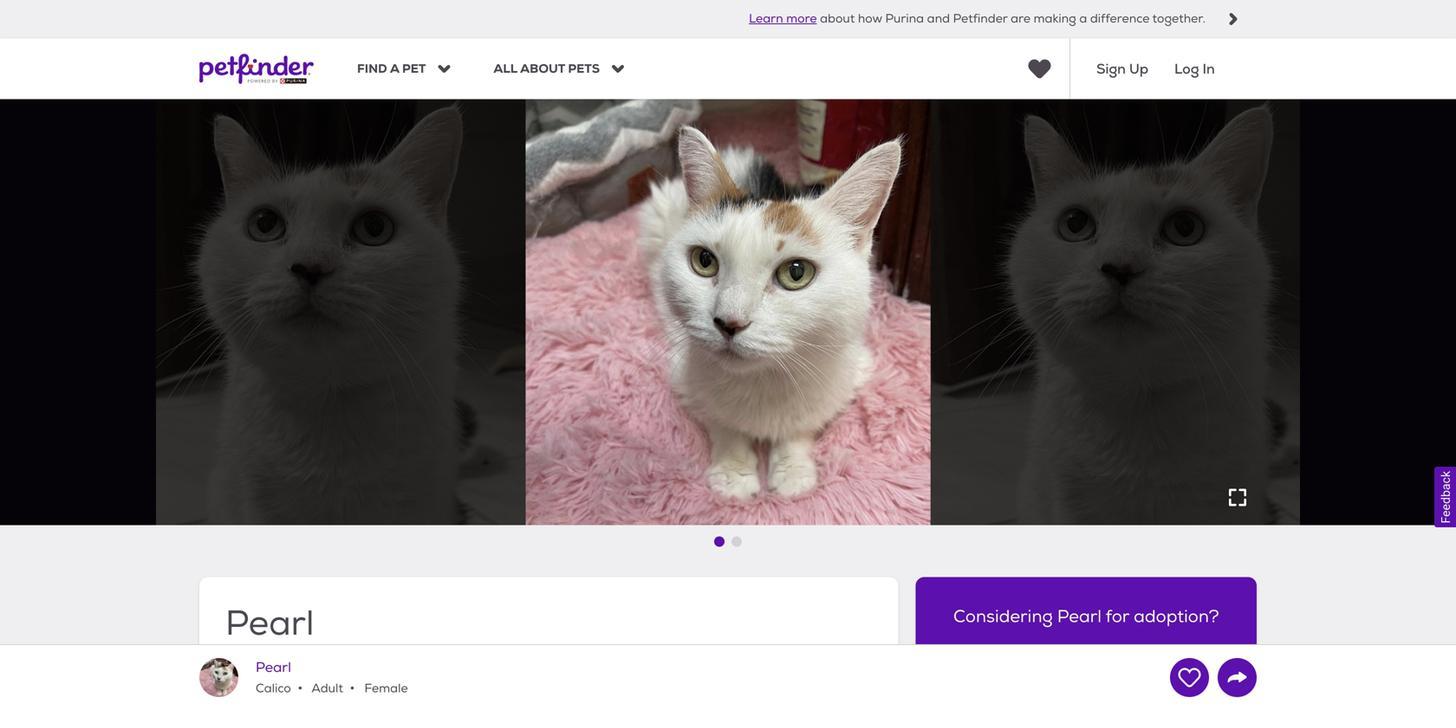Task type: vqa. For each thing, say whether or not it's contained in the screenshot.
Benny & Bobby, adoptable Guinea Pig, Adult Male Abyssinian & Short-Haired Mix, San Antonio, TX. image
no



Task type: locate. For each thing, give the bounding box(es) containing it.
calico
[[225, 672, 266, 690], [256, 682, 291, 697]]

sign up
[[1097, 60, 1149, 78]]

adult
[[309, 682, 343, 697]]

all about pets
[[494, 61, 600, 77]]

1 horizontal spatial pearl, an adoptable calico in perrineville, nj_image-2 image
[[931, 99, 1336, 526]]

perrineville,
[[287, 672, 366, 690]]

log in
[[1175, 60, 1215, 78]]

pearl for perrineville, nj
[[225, 602, 314, 646]]

pearl right pearl icon
[[256, 660, 291, 677]]

pearl main content
[[0, 99, 1456, 711]]

pearl up calico link
[[225, 602, 314, 646]]

about
[[520, 61, 565, 77]]

pearl image
[[199, 659, 238, 698]]

calico left perrineville,
[[225, 672, 266, 690]]

all about pets button
[[494, 61, 624, 77]]

pearl
[[225, 602, 314, 646], [1058, 606, 1102, 628], [256, 660, 291, 677]]

0 horizontal spatial pearl, an adoptable calico in perrineville, nj_image-2 image
[[120, 99, 526, 526]]

2 pearl, an adoptable calico in perrineville, nj_image-2 image from the left
[[931, 99, 1336, 526]]

pets
[[568, 61, 600, 77]]

pearl, an adoptable calico in perrineville, nj_image-2 image
[[120, 99, 526, 526], [931, 99, 1336, 526]]

find a pet button
[[357, 61, 450, 77]]

a
[[390, 61, 399, 77]]

calico link
[[225, 672, 266, 690]]

in
[[1203, 60, 1215, 78]]

pearl for adult
[[256, 660, 291, 677]]



Task type: describe. For each thing, give the bounding box(es) containing it.
female
[[361, 682, 408, 697]]

up
[[1130, 60, 1149, 78]]

sign up button
[[1097, 38, 1149, 99]]

pearl, an adoptable calico in perrineville, nj_image-1 image
[[526, 99, 931, 526]]

considering       pearl       for adoption?
[[954, 606, 1220, 628]]

pearl left for
[[1058, 606, 1102, 628]]

1 pearl, an adoptable calico in perrineville, nj_image-2 image from the left
[[120, 99, 526, 526]]

adoption?
[[1134, 606, 1220, 628]]

nj
[[369, 672, 390, 690]]

pet
[[402, 61, 426, 77]]

petfinder home image
[[199, 38, 314, 99]]

log
[[1175, 60, 1199, 78]]

perrineville, nj
[[287, 672, 390, 690]]

pet type element
[[225, 670, 390, 692]]

calico inside pet type element
[[225, 672, 266, 690]]

log in button
[[1175, 38, 1215, 99]]

find
[[357, 61, 387, 77]]

find a pet
[[357, 61, 426, 77]]

for
[[1106, 606, 1130, 628]]

sign
[[1097, 60, 1126, 78]]

all
[[494, 61, 517, 77]]

considering
[[954, 606, 1053, 628]]

calico left adult
[[256, 682, 291, 697]]



